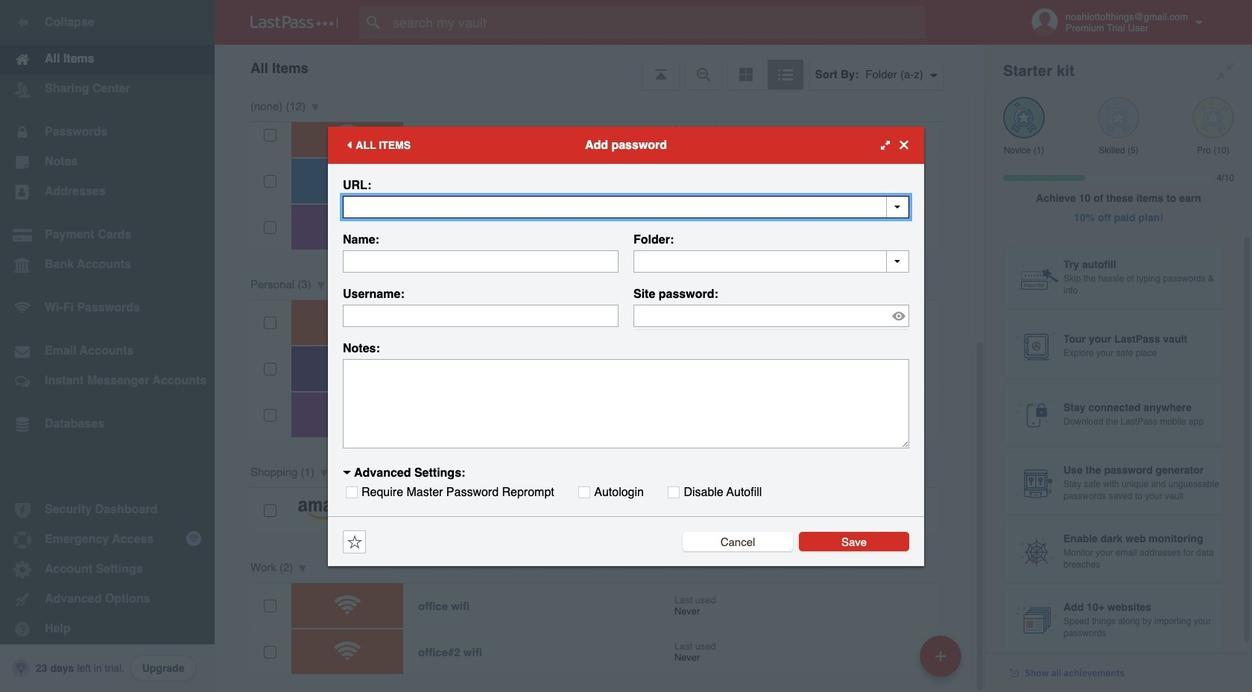 Task type: vqa. For each thing, say whether or not it's contained in the screenshot.
New item element
no



Task type: describe. For each thing, give the bounding box(es) containing it.
Search search field
[[359, 6, 955, 39]]

lastpass image
[[251, 16, 339, 29]]

new item image
[[936, 651, 946, 662]]



Task type: locate. For each thing, give the bounding box(es) containing it.
None text field
[[343, 196, 910, 218]]

new item navigation
[[915, 632, 971, 693]]

dialog
[[328, 126, 925, 566]]

main navigation navigation
[[0, 0, 215, 693]]

vault options navigation
[[215, 45, 986, 89]]

search my vault text field
[[359, 6, 955, 39]]

None text field
[[343, 250, 619, 273], [634, 250, 910, 273], [343, 305, 619, 327], [343, 359, 910, 449], [343, 250, 619, 273], [634, 250, 910, 273], [343, 305, 619, 327], [343, 359, 910, 449]]

None password field
[[634, 305, 910, 327]]



